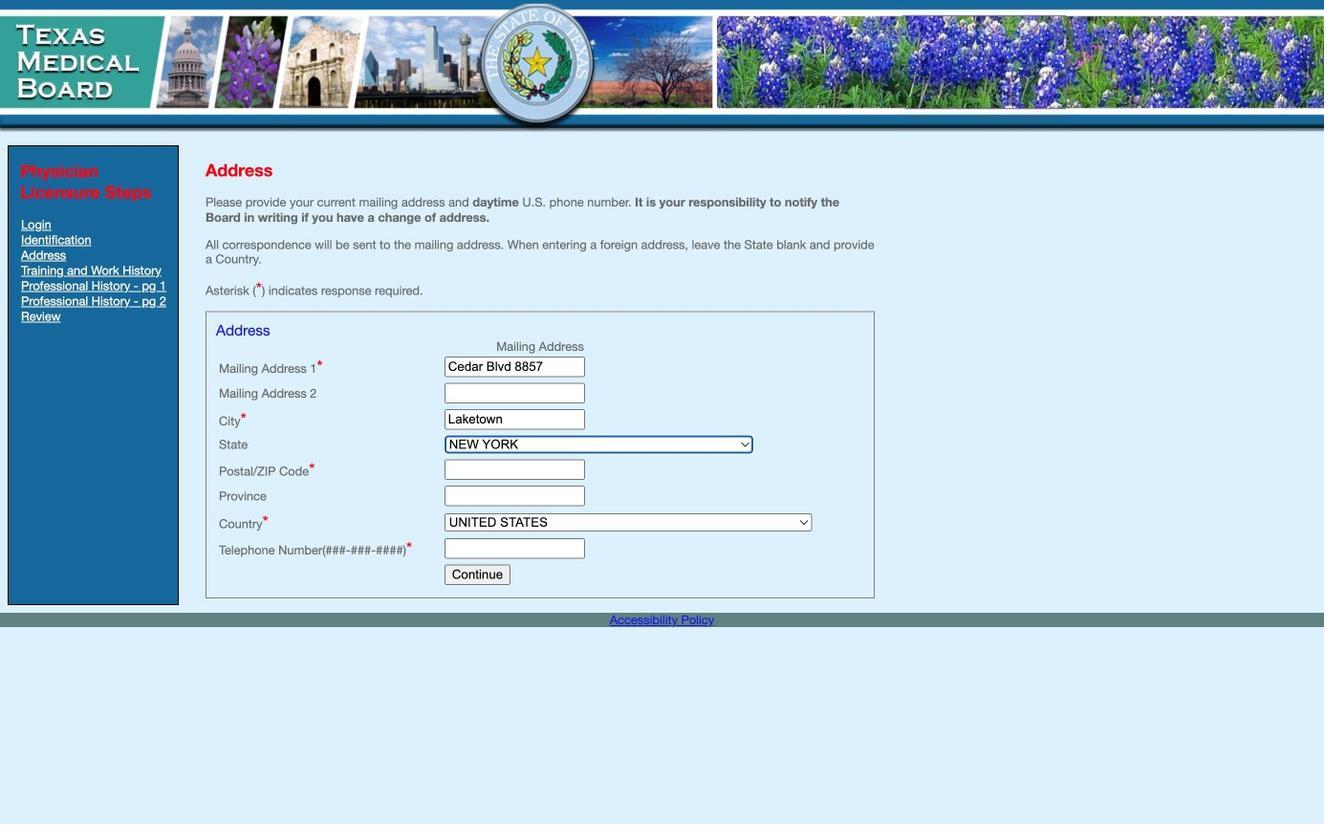 Task type: locate. For each thing, give the bounding box(es) containing it.
None text field
[[444, 460, 585, 480], [444, 486, 585, 506], [444, 460, 585, 480], [444, 486, 585, 506]]

texas medical board image
[[0, 0, 717, 134]]

None text field
[[444, 357, 585, 377], [444, 383, 585, 404], [444, 409, 585, 430], [444, 538, 585, 559], [444, 357, 585, 377], [444, 383, 585, 404], [444, 409, 585, 430], [444, 538, 585, 559]]

None submit
[[444, 565, 511, 585]]



